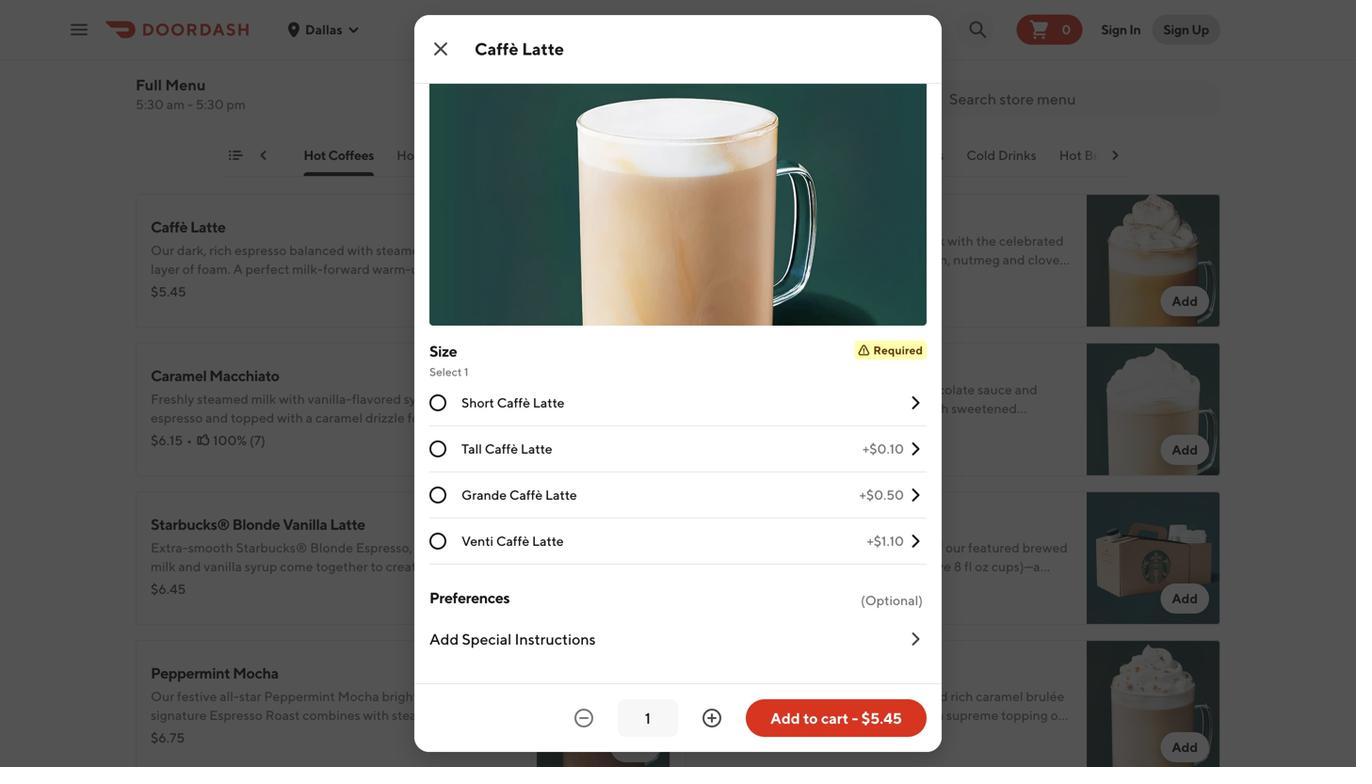 Task type: describe. For each thing, give the bounding box(es) containing it.
convenient
[[713, 540, 780, 556]]

caffè latte dialog
[[414, 0, 942, 752]]

syrup inside the starbucks® blonde vanilla latte extra-smooth starbucks® blonde espresso, velvety steamed milk and vanilla syrup come together to create a delightful new twist on a beloved espresso classic. an ideal cup for those who prefer a lighter-roasted coffee.
[[245, 559, 277, 574]]

pike
[[814, 516, 843, 534]]

place®
[[846, 516, 895, 534]]

• for pumpkin
[[739, 275, 744, 290]]

this
[[851, 420, 873, 435]]

supreme inside our signature espresso, steamed milk and rich caramel brulée sauce finished with whipped cream and a supreme topping of even more caramel brulée bits.
[[947, 708, 999, 723]]

dark, inside "our dark, rich espresso balanced with steamed milk and a light layer of foam. a perfect milk-forward warm-up."
[[456, 1, 485, 17]]

traveler
[[749, 516, 802, 534]]

caramel brulée latte image
[[1087, 640, 1221, 768]]

caffè inside caffè latte our dark, rich espresso balanced with steamed milk and a light layer of foam. a perfect milk-forward warm-up. $5.45
[[151, 218, 188, 236]]

a inside caffè latte our dark, rich espresso balanced with steamed milk and a light layer of foam. a perfect milk-forward warm-up. $5.45
[[233, 261, 243, 277]]

espresso inside pumpkin spice latte our signature espresso and steamed milk with the celebrated flavor combination of pumpkin, cinnamon, nutmeg and clove. enjoy it topped with whipped cream and real pumpkin-pie spices.
[[786, 233, 838, 249]]

a inside starbucks® cold brew sweetened with vanilla syrup and topped with pumpkin cream cold foam and a dusting of pumpkin-spice topping.
[[408, 32, 415, 47]]

starbucks® for cold
[[151, 13, 222, 28]]

steamed inside pumpkin spice latte our signature espresso and steamed milk with the celebrated flavor combination of pumpkin, cinnamon, nutmeg and clove. enjoy it topped with whipped cream and real pumpkin-pie spices.
[[866, 233, 917, 249]]

espresso,
[[356, 540, 412, 556]]

enjoy
[[701, 271, 735, 286]]

0 vertical spatial peppermint
[[151, 664, 230, 682]]

0 horizontal spatial caramel macchiato image
[[537, 343, 671, 477]]

1 vertical spatial brulée
[[816, 727, 855, 742]]

for inside freshly steamed milk with vanilla-flavored syrup marked with espresso and topped with a caramel drizzle for an oh-so-sweet finish.
[[957, 32, 974, 47]]

more
[[732, 727, 763, 742]]

scroll menu navigation left image
[[256, 148, 271, 163]]

steamed inside freshly steamed milk with vanilla-flavored syrup marked with espresso and topped with a caramel drizzle for an oh-so-sweet finish.
[[747, 13, 799, 28]]

vanilla
[[283, 516, 327, 534]]

steamed inside the starbucks® blonde vanilla latte extra-smooth starbucks® blonde espresso, velvety steamed milk and vanilla syrup come together to create a delightful new twist on a beloved espresso classic. an ideal cup for those who prefer a lighter-roasted coffee.
[[461, 540, 513, 556]]

espresso
[[209, 708, 263, 723]]

our inside our signature espresso, steamed milk and rich caramel brulée sauce finished with whipped cream and a supreme topping of even more caramel brulée bits.
[[701, 689, 724, 704]]

and inside caffè latte our dark, rich espresso balanced with steamed milk and a light layer of foam. a perfect milk-forward warm-up. $5.45
[[458, 243, 480, 258]]

white
[[701, 357, 742, 375]]

celebrated
[[999, 233, 1064, 249]]

roasted
[[244, 597, 289, 612]]

1 horizontal spatial white
[[930, 420, 963, 435]]

coffees inside cold coffees button
[[818, 147, 866, 163]]

latte inside pumpkin spice latte our signature espresso and steamed milk with the celebrated flavor combination of pumpkin, cinnamon, nutmeg and clove. enjoy it topped with whipped cream and real pumpkin-pie spices.
[[803, 209, 838, 227]]

for right calls
[[730, 597, 746, 612]]

$6.45 for $6.45 •
[[701, 423, 736, 439]]

rich inside our signature espresso, steamed milk and rich caramel brulée sauce finished with whipped cream and a supreme topping of even more caramel brulée bits.
[[951, 689, 973, 704]]

milk inside freshly steamed milk with vanilla-flavored syrup marked with espresso and topped with a caramel drizzle for an oh-so-sweet finish.
[[801, 13, 826, 28]]

96
[[885, 540, 901, 556]]

100% for chocolate
[[766, 423, 800, 439]]

pumpkin spice latte image
[[1087, 194, 1221, 328]]

0 horizontal spatial hot coffees
[[136, 153, 246, 177]]

size select 1
[[429, 342, 469, 379]]

brewed
[[1022, 540, 1068, 556]]

+$1.10
[[867, 534, 904, 549]]

smooth
[[188, 540, 233, 556]]

drinks for hot drinks
[[497, 147, 535, 163]]

layer inside "our dark, rich espresso balanced with steamed milk and a light layer of foam. a perfect milk-forward warm-up."
[[801, 1, 830, 17]]

short
[[461, 395, 494, 411]]

pumpkin
[[701, 209, 761, 227]]

create inside the starbucks® blonde vanilla latte extra-smooth starbucks® blonde espresso, velvety steamed milk and vanilla syrup come together to create a delightful new twist on a beloved espresso classic. an ideal cup for those who prefer a lighter-roasted coffee.
[[386, 559, 424, 574]]

spice
[[763, 209, 800, 227]]

our dark, rich espresso balanced with steamed milk and a light layer of foam. a perfect milk-forward warm-up.
[[429, 1, 893, 36]]

delight.
[[701, 438, 746, 454]]

1 horizontal spatial fl
[[964, 559, 972, 574]]

add button for white chocolate mocha
[[1161, 435, 1209, 465]]

roast inside coffee traveler - pike place® roast a convenient carrier filled with 96 fl oz of our featured brewed medium roast coffee (equivalent of twelve 8 fl oz cups)—a perfect pick-me-up for meetings, picnics or whatever occasion calls for coffee.
[[898, 516, 936, 534]]

cup
[[412, 578, 435, 593]]

of inside our signature espresso, steamed milk and rich caramel brulée sauce finished with whipped cream and a supreme topping of even more caramel brulée bits.
[[1051, 708, 1063, 723]]

bits.
[[857, 727, 883, 742]]

signature inside the white chocolate mocha our signature espresso meets white chocolate sauce and steamed milk, and then is finished off with sweetened whipped cream to create this supreme white chocolate delight.
[[727, 382, 783, 397]]

0 horizontal spatial white
[[880, 382, 913, 397]]

cream inside starbucks® cold brew sweetened with vanilla syrup and topped with pumpkin cream cold foam and a dusting of pumpkin-spice topping.
[[281, 32, 318, 47]]

a inside our signature espresso, steamed milk and rich caramel brulée sauce finished with whipped cream and a supreme topping of even more caramel brulée bits.
[[937, 708, 944, 723]]

2 vertical spatial starbucks®
[[236, 540, 307, 556]]

$6.75 down flavor
[[701, 275, 735, 290]]

meetings,
[[840, 578, 899, 593]]

sweet inside peppermint mocha our festive all-star peppermint mocha brightens the holidays: signature espresso roast combines with steamed milk, sweet mocha sauce and peppermint-flavored syrup, topped with whipped cream and dark-chocolate curls.
[[477, 708, 512, 723]]

frappuccino® blended beverages button
[[558, 146, 764, 176]]

real
[[943, 271, 966, 286]]

beloved
[[210, 578, 259, 593]]

add for freshly steamed milk with vanilla-flavored syrup marked with espresso and topped with a caramel drizzle for an oh-so-sweet finish.
[[1172, 64, 1198, 79]]

1 vertical spatial chocolate
[[966, 420, 1025, 435]]

medium
[[701, 559, 750, 574]]

cups)—a
[[991, 559, 1040, 574]]

frappuccino®
[[558, 147, 645, 163]]

cold coffees
[[787, 147, 866, 163]]

twist
[[151, 578, 180, 593]]

100% (10) for spice
[[765, 275, 825, 290]]

caramel inside caramel macchiato freshly steamed milk with vanilla-flavored syrup marked with espresso and topped with a caramel drizzle for an oh-so-sweet finish.
[[315, 410, 363, 426]]

milk inside pumpkin spice latte our signature espresso and steamed milk with the celebrated flavor combination of pumpkin, cinnamon, nutmeg and clove. enjoy it topped with whipped cream and real pumpkin-pie spices.
[[920, 233, 945, 249]]

come
[[280, 559, 313, 574]]

1
[[464, 365, 469, 379]]

prefer
[[151, 597, 187, 612]]

blended
[[648, 147, 699, 163]]

finished inside our signature espresso, steamed milk and rich caramel brulée sauce finished with whipped cream and a supreme topping of even more caramel brulée bits.
[[738, 708, 786, 723]]

1 horizontal spatial hot coffees
[[304, 147, 374, 163]]

cart
[[821, 710, 849, 728]]

cream inside our signature espresso, steamed milk and rich caramel brulée sauce finished with whipped cream and a supreme topping of even more caramel brulée bits.
[[872, 708, 909, 723]]

add special instructions button
[[429, 614, 927, 665]]

pick-
[[747, 578, 778, 593]]

milk inside caramel macchiato freshly steamed milk with vanilla-flavored syrup marked with espresso and topped with a caramel drizzle for an oh-so-sweet finish.
[[251, 391, 276, 407]]

cold inside starbucks® cold brew sweetened with vanilla syrup and topped with pumpkin cream cold foam and a dusting of pumpkin-spice topping.
[[225, 13, 254, 28]]

espresso inside caramel macchiato freshly steamed milk with vanilla-flavored syrup marked with espresso and topped with a caramel drizzle for an oh-so-sweet finish.
[[151, 410, 203, 426]]

cold drinks
[[967, 147, 1037, 163]]

cream inside pumpkin spice latte our signature espresso and steamed milk with the celebrated flavor combination of pumpkin, cinnamon, nutmeg and clove. enjoy it topped with whipped cream and real pumpkin-pie spices.
[[878, 271, 915, 286]]

- inside full menu 5:30 am - 5:30 pm
[[187, 97, 193, 112]]

sauce inside peppermint mocha our festive all-star peppermint mocha brightens the holidays: signature espresso roast combines with steamed milk, sweet mocha sauce and peppermint-flavored syrup, topped with whipped cream and dark-chocolate curls.
[[194, 727, 228, 742]]

syrup inside starbucks® cold brew sweetened with vanilla syrup and topped with pumpkin cream cold foam and a dusting of pumpkin-spice topping.
[[428, 13, 461, 28]]

create inside the white chocolate mocha our signature espresso meets white chocolate sauce and steamed milk, and then is finished off with sweetened whipped cream to create this supreme white chocolate delight.
[[810, 420, 848, 435]]

light inside "our dark, rich espresso balanced with steamed milk and a light layer of foam. a perfect milk-forward warm-up."
[[771, 1, 799, 17]]

our inside peppermint mocha our festive all-star peppermint mocha brightens the holidays: signature espresso roast combines with steamed milk, sweet mocha sauce and peppermint-flavored syrup, topped with whipped cream and dark-chocolate curls.
[[151, 689, 174, 704]]

cream inside peppermint mocha our festive all-star peppermint mocha brightens the holidays: signature espresso roast combines with steamed milk, sweet mocha sauce and peppermint-flavored syrup, topped with whipped cream and dark-chocolate curls.
[[206, 745, 243, 761]]

required
[[873, 344, 923, 357]]

combines
[[303, 708, 360, 723]]

so- inside freshly steamed milk with vanilla-flavored syrup marked with espresso and topped with a caramel drizzle for an oh-so-sweet finish.
[[1015, 32, 1034, 47]]

starbucks® cold brew sweetened with vanilla syrup and topped with pumpkin cream cold foam and a dusting of pumpkin-spice topping.
[[151, 13, 486, 66]]

pumpkin- inside starbucks® cold brew sweetened with vanilla syrup and topped with pumpkin cream cold foam and a dusting of pumpkin-spice topping.
[[151, 50, 209, 66]]

1 vertical spatial oz
[[975, 559, 989, 574]]

$5.45 inside caffè latte our dark, rich espresso balanced with steamed milk and a light layer of foam. a perfect milk-forward warm-up. $5.45
[[151, 284, 186, 299]]

sign in
[[1101, 22, 1141, 37]]

hot teas
[[397, 147, 449, 163]]

syrup inside freshly steamed milk with vanilla-flavored syrup marked with espresso and topped with a caramel drizzle for an oh-so-sweet finish.
[[954, 13, 987, 28]]

add button for caffè latte
[[611, 286, 659, 316]]

hot drinks
[[471, 147, 535, 163]]

lighter-
[[199, 597, 244, 612]]

whipped inside pumpkin spice latte our signature espresso and steamed milk with the celebrated flavor combination of pumpkin, cinnamon, nutmeg and clove. enjoy it topped with whipped cream and real pumpkin-pie spices.
[[823, 271, 876, 286]]

tall
[[461, 441, 482, 457]]

vanilla inside starbucks® cold brew sweetened with vanilla syrup and topped with pumpkin cream cold foam and a dusting of pumpkin-spice topping.
[[387, 13, 426, 28]]

scroll menu navigation right image
[[1108, 148, 1123, 163]]

finish. inside freshly steamed milk with vanilla-flavored syrup marked with espresso and topped with a caramel drizzle for an oh-so-sweet finish.
[[701, 50, 736, 66]]

mocha
[[151, 727, 191, 742]]

caramel
[[151, 367, 207, 385]]

hot for hot teas 'button'
[[397, 147, 419, 163]]

sign for sign in
[[1101, 22, 1127, 37]]

cinnamon,
[[889, 252, 951, 267]]

our inside "our dark, rich espresso balanced with steamed milk and a light layer of foam. a perfect milk-forward warm-up."
[[429, 1, 453, 17]]

short caffè latte
[[461, 395, 565, 411]]

0 vertical spatial brulée
[[1026, 689, 1065, 704]]

oh- inside caramel macchiato freshly steamed milk with vanilla-flavored syrup marked with espresso and topped with a caramel drizzle for an oh-so-sweet finish.
[[444, 410, 465, 426]]

pumpkin,
[[830, 252, 886, 267]]

sweet inside caramel macchiato freshly steamed milk with vanilla-flavored syrup marked with espresso and topped with a caramel drizzle for an oh-so-sweet finish.
[[484, 410, 520, 426]]

star
[[239, 689, 261, 704]]

items
[[248, 147, 281, 163]]

of inside starbucks® cold brew sweetened with vanilla syrup and topped with pumpkin cream cold foam and a dusting of pumpkin-spice topping.
[[465, 32, 477, 47]]

pm
[[227, 97, 246, 112]]

white chocolate mocha our signature espresso meets white chocolate sauce and steamed milk, and then is finished off with sweetened whipped cream to create this supreme white chocolate delight.
[[701, 357, 1038, 454]]

espresso inside "our dark, rich espresso balanced with steamed milk and a light layer of foam. a perfect milk-forward warm-up."
[[513, 1, 565, 17]]

topped inside starbucks® cold brew sweetened with vanilla syrup and topped with pumpkin cream cold foam and a dusting of pumpkin-spice topping.
[[151, 32, 194, 47]]

2 5:30 from the left
[[196, 97, 224, 112]]

1 horizontal spatial blonde
[[310, 540, 353, 556]]

add button for coffee traveler - pike place® roast
[[1161, 584, 1209, 614]]

spice
[[209, 50, 240, 66]]

pumpkin- inside pumpkin spice latte our signature espresso and steamed milk with the celebrated flavor combination of pumpkin, cinnamon, nutmeg and clove. enjoy it topped with whipped cream and real pumpkin-pie spices.
[[968, 271, 1027, 286]]

foam
[[350, 32, 380, 47]]

our
[[946, 540, 966, 556]]

$6.75 for our signature espresso, steamed milk and rich caramel brulée sauce finished with whipped cream and a supreme topping of even more caramel brulée bits.
[[701, 730, 735, 746]]

steamed inside caramel macchiato freshly steamed milk with vanilla-flavored syrup marked with espresso and topped with a caramel drizzle for an oh-so-sweet finish.
[[197, 391, 249, 407]]

1 vertical spatial mocha
[[233, 664, 278, 682]]

add to cart - $5.45
[[771, 710, 902, 728]]

supreme inside the white chocolate mocha our signature espresso meets white chocolate sauce and steamed milk, and then is finished off with sweetened whipped cream to create this supreme white chocolate delight.
[[875, 420, 928, 435]]

off
[[903, 401, 920, 416]]

iced
[[888, 147, 915, 163]]

0 horizontal spatial coffees
[[174, 153, 246, 177]]

milk- inside caffè latte our dark, rich espresso balanced with steamed milk and a light layer of foam. a perfect milk-forward warm-up. $5.45
[[292, 261, 323, 277]]

of inside pumpkin spice latte our signature espresso and steamed milk with the celebrated flavor combination of pumpkin, cinnamon, nutmeg and clove. enjoy it topped with whipped cream and real pumpkin-pie spices.
[[815, 252, 827, 267]]

tall caffè latte
[[461, 441, 552, 457]]

sweetened inside starbucks® cold brew sweetened with vanilla syrup and topped with pumpkin cream cold foam and a dusting of pumpkin-spice topping.
[[290, 13, 356, 28]]

am
[[166, 97, 185, 112]]

milk, inside peppermint mocha our festive all-star peppermint mocha brightens the holidays: signature espresso roast combines with steamed milk, sweet mocha sauce and peppermint-flavored syrup, topped with whipped cream and dark-chocolate curls.
[[446, 708, 474, 723]]

caramel macchiato freshly steamed milk with vanilla-flavored syrup marked with espresso and topped with a caramel drizzle for an oh-so-sweet finish.
[[151, 367, 520, 445]]

frappuccino® blended beverages
[[558, 147, 764, 163]]

with inside the white chocolate mocha our signature espresso meets white chocolate sauce and steamed milk, and then is finished off with sweetened whipped cream to create this supreme white chocolate delight.
[[923, 401, 949, 416]]

me-
[[778, 578, 802, 593]]

caffè for venti
[[496, 534, 529, 549]]

+$0.50
[[859, 487, 904, 503]]

0 vertical spatial blonde
[[232, 516, 280, 534]]

teas for hot teas
[[422, 147, 449, 163]]

rich inside "our dark, rich espresso balanced with steamed milk and a light layer of foam. a perfect milk-forward warm-up."
[[488, 1, 511, 17]]

white chocolate mocha image
[[1087, 343, 1221, 477]]

spices.
[[701, 290, 741, 305]]

100% left (7)
[[213, 433, 247, 448]]

signature inside peppermint mocha our festive all-star peppermint mocha brightens the holidays: signature espresso roast combines with steamed milk, sweet mocha sauce and peppermint-flavored syrup, topped with whipped cream and dark-chocolate curls.
[[151, 708, 207, 723]]

and inside caramel macchiato freshly steamed milk with vanilla-flavored syrup marked with espresso and topped with a caramel drizzle for an oh-so-sweet finish.
[[205, 410, 228, 426]]

hot breakfast
[[1059, 147, 1142, 163]]

sign up
[[1163, 22, 1209, 37]]

venti
[[461, 534, 494, 549]]

select
[[429, 365, 462, 379]]

dusting
[[417, 32, 462, 47]]

popular items
[[198, 147, 281, 163]]

topped inside freshly steamed milk with vanilla-flavored syrup marked with espresso and topped with a caramel drizzle for an oh-so-sweet finish.
[[781, 32, 824, 47]]

espresso inside the starbucks® blonde vanilla latte extra-smooth starbucks® blonde espresso, velvety steamed milk and vanilla syrup come together to create a delightful new twist on a beloved espresso classic. an ideal cup for those who prefer a lighter-roasted coffee.
[[261, 578, 313, 593]]

an inside freshly steamed milk with vanilla-flavored syrup marked with espresso and topped with a caramel drizzle for an oh-so-sweet finish.
[[977, 32, 991, 47]]

a inside "our dark, rich espresso balanced with steamed milk and a light layer of foam. a perfect milk-forward warm-up."
[[762, 1, 769, 17]]

peppermint mocha image
[[537, 640, 671, 768]]

coffee. inside the starbucks® blonde vanilla latte extra-smooth starbucks® blonde espresso, velvety steamed milk and vanilla syrup come together to create a delightful new twist on a beloved espresso classic. an ideal cup for those who prefer a lighter-roasted coffee.
[[292, 597, 333, 612]]

whipped inside our signature espresso, steamed milk and rich caramel brulée sauce finished with whipped cream and a supreme topping of even more caramel brulée bits.
[[817, 708, 869, 723]]

liked
[[752, 297, 785, 313]]

caffè latte
[[475, 39, 564, 59]]

for right up
[[821, 578, 837, 593]]

those
[[457, 578, 490, 593]]

venti caffè latte
[[461, 534, 564, 549]]

carrier
[[783, 540, 821, 556]]

milk, inside the white chocolate mocha our signature espresso meets white chocolate sauce and steamed milk, and then is finished off with sweetened whipped cream to create this supreme white chocolate delight.
[[755, 401, 783, 416]]

$6.75 •
[[701, 275, 744, 290]]

hot for hot drinks button
[[471, 147, 494, 163]]

signature inside our signature espresso, steamed milk and rich caramel brulée sauce finished with whipped cream and a supreme topping of even more caramel brulée bits.
[[727, 689, 783, 704]]



Task type: vqa. For each thing, say whether or not it's contained in the screenshot.
(Optional)
yes



Task type: locate. For each thing, give the bounding box(es) containing it.
100% (10) for chocolate
[[766, 423, 826, 439]]

peppermint
[[151, 664, 230, 682], [264, 689, 335, 704]]

extra-
[[151, 540, 188, 556]]

milk, down holidays:
[[446, 708, 474, 723]]

add for a convenient carrier filled with 96 fl oz of our featured brewed medium roast coffee (equivalent of twelve 8 fl oz cups)—a perfect pick-me-up for meetings, picnics or whatever occasion calls for coffee.
[[1172, 591, 1198, 607]]

1 horizontal spatial an
[[977, 32, 991, 47]]

1 vertical spatial freshly
[[151, 391, 194, 407]]

$5.45 up caramel
[[151, 284, 186, 299]]

0 horizontal spatial roast
[[265, 708, 300, 723]]

1 vertical spatial starbucks®
[[151, 516, 230, 534]]

syrup,
[[385, 727, 420, 742]]

add for our dark, rich espresso balanced with steamed milk and a light layer of foam. a perfect milk-forward warm-up.
[[622, 293, 648, 309]]

increase quantity by 1 image
[[701, 707, 723, 730]]

sweetened right off
[[951, 401, 1017, 416]]

2 horizontal spatial rich
[[951, 689, 973, 704]]

oz
[[914, 540, 928, 556], [975, 559, 989, 574]]

coffee traveler - pike place® roast a convenient carrier filled with 96 fl oz of our featured brewed medium roast coffee (equivalent of twelve 8 fl oz cups)—a perfect pick-me-up for meetings, picnics or whatever occasion calls for coffee.
[[701, 516, 1071, 612]]

0 horizontal spatial rich
[[209, 243, 232, 258]]

100% (10) down then
[[766, 423, 826, 439]]

0 horizontal spatial freshly
[[151, 391, 194, 407]]

milk inside the starbucks® blonde vanilla latte extra-smooth starbucks® blonde espresso, velvety steamed milk and vanilla syrup come together to create a delightful new twist on a beloved espresso classic. an ideal cup for those who prefer a lighter-roasted coffee.
[[151, 559, 176, 574]]

(10) for latte
[[801, 275, 825, 290]]

0 vertical spatial vanilla
[[387, 13, 426, 28]]

(10) down combination
[[801, 275, 825, 290]]

layer
[[801, 1, 830, 17], [151, 261, 180, 277]]

$6.75 down festive
[[151, 730, 185, 746]]

1 horizontal spatial cold
[[787, 147, 816, 163]]

0 vertical spatial rich
[[488, 1, 511, 17]]

drinks inside "button"
[[998, 147, 1037, 163]]

topped inside pumpkin spice latte our signature espresso and steamed milk with the celebrated flavor combination of pumpkin, cinnamon, nutmeg and clove. enjoy it topped with whipped cream and real pumpkin-pie spices.
[[748, 271, 792, 286]]

vanilla up "dusting"
[[387, 13, 426, 28]]

1 horizontal spatial balanced
[[568, 1, 623, 17]]

teas for iced teas
[[917, 147, 944, 163]]

2 coffee. from the left
[[749, 597, 790, 612]]

decrease quantity by 1 image
[[573, 707, 595, 730]]

perfect inside "our dark, rich espresso balanced with steamed milk and a light layer of foam. a perfect milk-forward warm-up."
[[429, 20, 474, 36]]

milk inside our signature espresso, steamed milk and rich caramel brulée sauce finished with whipped cream and a supreme topping of even more caramel brulée bits.
[[898, 689, 923, 704]]

pumpkin- down nutmeg
[[968, 271, 1027, 286]]

popular
[[198, 147, 245, 163]]

iced teas button
[[888, 146, 944, 176]]

topped inside peppermint mocha our festive all-star peppermint mocha brightens the holidays: signature espresso roast combines with steamed milk, sweet mocha sauce and peppermint-flavored syrup, topped with whipped cream and dark-chocolate curls.
[[423, 727, 467, 742]]

1 vertical spatial an
[[427, 410, 441, 426]]

marked inside caramel macchiato freshly steamed milk with vanilla-flavored syrup marked with espresso and topped with a caramel drizzle for an oh-so-sweet finish.
[[439, 391, 484, 407]]

warm- inside "our dark, rich espresso balanced with steamed milk and a light layer of foam. a perfect milk-forward warm-up."
[[556, 20, 595, 36]]

white
[[880, 382, 913, 397], [930, 420, 963, 435]]

1 vertical spatial marked
[[439, 391, 484, 407]]

1 coffee. from the left
[[292, 597, 333, 612]]

#2
[[701, 297, 718, 313]]

+$0.10
[[863, 441, 904, 457]]

pumpkin
[[226, 32, 279, 47]]

even
[[701, 727, 730, 742]]

0 vertical spatial foam.
[[848, 1, 881, 17]]

brulée left "bits."
[[816, 727, 855, 742]]

teas
[[422, 147, 449, 163], [917, 147, 944, 163]]

coffees left iced
[[818, 147, 866, 163]]

latte inside the starbucks® blonde vanilla latte extra-smooth starbucks® blonde espresso, velvety steamed milk and vanilla syrup come together to create a delightful new twist on a beloved espresso classic. an ideal cup for those who prefer a lighter-roasted coffee.
[[330, 516, 365, 534]]

1 horizontal spatial coffee.
[[749, 597, 790, 612]]

for left short caffè latte option
[[407, 410, 424, 426]]

roast inside peppermint mocha our festive all-star peppermint mocha brightens the holidays: signature espresso roast combines with steamed milk, sweet mocha sauce and peppermint-flavored syrup, topped with whipped cream and dark-chocolate curls.
[[265, 708, 300, 723]]

1 horizontal spatial coffees
[[328, 147, 374, 163]]

0 horizontal spatial the
[[441, 689, 462, 704]]

of
[[833, 1, 845, 17], [465, 32, 477, 47], [815, 252, 827, 267], [182, 261, 195, 277], [931, 540, 943, 556], [896, 559, 909, 574], [1051, 708, 1063, 723]]

0 vertical spatial (10)
[[801, 275, 825, 290]]

peppermint-
[[256, 727, 333, 742]]

1 vertical spatial rich
[[209, 243, 232, 258]]

0 vertical spatial oz
[[914, 540, 928, 556]]

for inside the starbucks® blonde vanilla latte extra-smooth starbucks® blonde espresso, velvety steamed milk and vanilla syrup come together to create a delightful new twist on a beloved espresso classic. an ideal cup for those who prefer a lighter-roasted coffee.
[[437, 578, 454, 593]]

milk
[[709, 1, 734, 17], [801, 13, 826, 28], [920, 233, 945, 249], [430, 243, 455, 258], [251, 391, 276, 407], [151, 559, 176, 574], [898, 689, 923, 704]]

2 vertical spatial rich
[[951, 689, 973, 704]]

Item Search search field
[[949, 89, 1205, 109]]

blonde up together
[[310, 540, 353, 556]]

1 horizontal spatial layer
[[801, 1, 830, 17]]

0
[[1062, 22, 1071, 37]]

hot teas button
[[397, 146, 449, 176]]

finished up more
[[738, 708, 786, 723]]

add for our signature espresso meets white chocolate sauce and steamed milk, and then is finished off with sweetened whipped cream to create this supreme white chocolate delight.
[[1172, 442, 1198, 458]]

velvety
[[415, 540, 458, 556]]

0 vertical spatial vanilla-
[[858, 13, 902, 28]]

1 horizontal spatial milk-
[[476, 20, 507, 36]]

delightful
[[436, 559, 494, 574]]

2 vertical spatial a
[[701, 540, 710, 556]]

1 horizontal spatial dark,
[[456, 1, 485, 17]]

with inside coffee traveler - pike place® roast a convenient carrier filled with 96 fl oz of our featured brewed medium roast coffee (equivalent of twelve 8 fl oz cups)—a perfect pick-me-up for meetings, picnics or whatever occasion calls for coffee.
[[856, 540, 883, 556]]

flavor
[[701, 252, 735, 267]]

clove.
[[1028, 252, 1063, 267]]

is
[[841, 401, 850, 416]]

caffè for grande
[[509, 487, 543, 503]]

0 horizontal spatial a
[[233, 261, 243, 277]]

special
[[462, 631, 512, 648]]

0 horizontal spatial oz
[[914, 540, 928, 556]]

2 teas from the left
[[917, 147, 944, 163]]

syrup left 0 button
[[954, 13, 987, 28]]

1 vertical spatial dark,
[[177, 243, 207, 258]]

• up #2 most liked
[[739, 275, 744, 290]]

whipped down mocha
[[151, 745, 203, 761]]

- inside coffee traveler - pike place® roast a convenient carrier filled with 96 fl oz of our featured brewed medium roast coffee (equivalent of twelve 8 fl oz cups)—a perfect pick-me-up for meetings, picnics or whatever occasion calls for coffee.
[[805, 516, 811, 534]]

marked down 1
[[439, 391, 484, 407]]

chocolate
[[745, 357, 814, 375]]

cream down cinnamon,
[[878, 271, 915, 286]]

2 vertical spatial sweet
[[477, 708, 512, 723]]

size group
[[429, 341, 927, 565]]

0 vertical spatial up.
[[595, 20, 614, 36]]

0 horizontal spatial $6.45
[[151, 582, 186, 597]]

signature inside pumpkin spice latte our signature espresso and steamed milk with the celebrated flavor combination of pumpkin, cinnamon, nutmeg and clove. enjoy it topped with whipped cream and real pumpkin-pie spices.
[[727, 233, 783, 249]]

0 horizontal spatial sign
[[1101, 22, 1127, 37]]

1 horizontal spatial peppermint
[[264, 689, 335, 704]]

1 horizontal spatial perfect
[[429, 20, 474, 36]]

freshly inside caramel macchiato freshly steamed milk with vanilla-flavored syrup marked with espresso and topped with a caramel drizzle for an oh-so-sweet finish.
[[151, 391, 194, 407]]

100% right $6.45 •
[[766, 423, 800, 439]]

espresso,
[[786, 689, 841, 704]]

fl right 8
[[964, 559, 972, 574]]

cold right iced teas
[[967, 147, 996, 163]]

syrup
[[428, 13, 461, 28], [954, 13, 987, 28], [404, 391, 437, 407], [245, 559, 277, 574]]

finish. down "our dark, rich espresso balanced with steamed milk and a light layer of foam. a perfect milk-forward warm-up."
[[701, 50, 736, 66]]

cold for cold coffees
[[787, 147, 816, 163]]

flavored inside peppermint mocha our festive all-star peppermint mocha brightens the holidays: signature espresso roast combines with steamed milk, sweet mocha sauce and peppermint-flavored syrup, topped with whipped cream and dark-chocolate curls.
[[333, 727, 382, 742]]

milk, down chocolate
[[755, 401, 783, 416]]

0 horizontal spatial brulée
[[816, 727, 855, 742]]

an left 0 button
[[977, 32, 991, 47]]

and inside "our dark, rich espresso balanced with steamed milk and a light layer of foam. a perfect milk-forward warm-up."
[[737, 1, 759, 17]]

caffè for short
[[497, 395, 530, 411]]

coffees left scroll menu navigation left icon
[[174, 153, 246, 177]]

0 vertical spatial light
[[771, 1, 799, 17]]

cold up spice
[[787, 147, 816, 163]]

$6.45
[[701, 423, 736, 439], [151, 582, 186, 597]]

with inside our signature espresso, steamed milk and rich caramel brulée sauce finished with whipped cream and a supreme topping of even more caramel brulée bits.
[[788, 708, 814, 723]]

for inside caramel macchiato freshly steamed milk with vanilla-flavored syrup marked with espresso and topped with a caramel drizzle for an oh-so-sweet finish.
[[407, 410, 424, 426]]

up. inside caffè latte our dark, rich espresso balanced with steamed milk and a light layer of foam. a perfect milk-forward warm-up. $5.45
[[411, 261, 430, 277]]

100% for spice
[[765, 275, 799, 290]]

steamed inside our signature espresso, steamed milk and rich caramel brulée sauce finished with whipped cream and a supreme topping of even more caramel brulée bits.
[[844, 689, 895, 704]]

0 vertical spatial $5.45
[[151, 284, 186, 299]]

0 horizontal spatial sweetened
[[290, 13, 356, 28]]

coffee traveler - pike place® roast image
[[1087, 492, 1221, 625]]

1 horizontal spatial pumpkin-
[[968, 271, 1027, 286]]

0 horizontal spatial layer
[[151, 261, 180, 277]]

drinks inside button
[[497, 147, 535, 163]]

100% (10) down combination
[[765, 275, 825, 290]]

(10)
[[801, 275, 825, 290], [803, 423, 826, 439]]

vanilla-
[[858, 13, 902, 28], [308, 391, 352, 407]]

0 vertical spatial caramel macchiato image
[[1087, 0, 1221, 98]]

whipped
[[823, 271, 876, 286], [701, 420, 753, 435], [817, 708, 869, 723], [151, 745, 203, 761]]

1 horizontal spatial up.
[[595, 20, 614, 36]]

forward inside caffè latte our dark, rich espresso balanced with steamed milk and a light layer of foam. a perfect milk-forward warm-up. $5.45
[[323, 261, 370, 277]]

1 horizontal spatial 5:30
[[196, 97, 224, 112]]

to down the espresso,
[[803, 710, 818, 728]]

0 vertical spatial sweetened
[[290, 13, 356, 28]]

1 5:30 from the left
[[136, 97, 164, 112]]

• right "$6.15"
[[187, 433, 192, 448]]

1 horizontal spatial sign
[[1163, 22, 1189, 37]]

mocha up star
[[233, 664, 278, 682]]

1 drinks from the left
[[497, 147, 535, 163]]

espresso inside freshly steamed milk with vanilla-flavored syrup marked with espresso and topped with a caramel drizzle for an oh-so-sweet finish.
[[701, 32, 753, 47]]

0 horizontal spatial marked
[[439, 391, 484, 407]]

pumpkin- up menu
[[151, 50, 209, 66]]

vanilla up beloved
[[204, 559, 242, 574]]

for right cup at the bottom left of the page
[[437, 578, 454, 593]]

cold
[[225, 13, 254, 28], [787, 147, 816, 163], [967, 147, 996, 163]]

1 horizontal spatial warm-
[[556, 20, 595, 36]]

2 drinks from the left
[[998, 147, 1037, 163]]

0 vertical spatial finished
[[853, 401, 901, 416]]

cold coffees button
[[787, 146, 866, 176]]

close caffè latte image
[[429, 38, 452, 60]]

1 horizontal spatial so-
[[1015, 32, 1034, 47]]

0 horizontal spatial milk,
[[446, 708, 474, 723]]

0 vertical spatial warm-
[[556, 20, 595, 36]]

freshly inside freshly steamed milk with vanilla-flavored syrup marked with espresso and topped with a caramel drizzle for an oh-so-sweet finish.
[[701, 13, 744, 28]]

0 vertical spatial a
[[884, 1, 893, 17]]

teas left hot drinks
[[422, 147, 449, 163]]

drinks left frappuccino®
[[497, 147, 535, 163]]

who
[[493, 578, 518, 593]]

starbucks® up smooth
[[151, 516, 230, 534]]

1 vertical spatial -
[[805, 516, 811, 534]]

1 vertical spatial vanilla-
[[308, 391, 352, 407]]

brulée
[[1026, 689, 1065, 704], [816, 727, 855, 742]]

drizzle
[[915, 32, 955, 47], [365, 410, 405, 426]]

sweet down holidays:
[[477, 708, 512, 723]]

peppermint up festive
[[151, 664, 230, 682]]

- inside button
[[852, 710, 858, 728]]

(10) for mocha
[[803, 423, 826, 439]]

full
[[136, 76, 162, 94]]

blonde
[[232, 516, 280, 534], [310, 540, 353, 556]]

picnics
[[901, 578, 943, 593]]

perfect inside caffè latte our dark, rich espresso balanced with steamed milk and a light layer of foam. a perfect milk-forward warm-up. $5.45
[[245, 261, 290, 277]]

1 horizontal spatial mocha
[[338, 689, 379, 704]]

signature up more
[[727, 689, 783, 704]]

a inside caffè latte our dark, rich espresso balanced with steamed milk and a light layer of foam. a perfect milk-forward warm-up. $5.45
[[483, 243, 490, 258]]

1 horizontal spatial vanilla
[[387, 13, 426, 28]]

- right cart
[[852, 710, 858, 728]]

0 vertical spatial chocolate
[[916, 382, 975, 397]]

0 vertical spatial the
[[976, 233, 996, 249]]

finish. down caramel
[[151, 429, 186, 445]]

warm- inside caffè latte our dark, rich espresso balanced with steamed milk and a light layer of foam. a perfect milk-forward warm-up. $5.45
[[373, 261, 411, 277]]

1 horizontal spatial the
[[976, 233, 996, 249]]

hot inside 'button'
[[397, 147, 419, 163]]

topping
[[1001, 708, 1048, 723]]

hot for hot breakfast button
[[1059, 147, 1082, 163]]

0 horizontal spatial coffee.
[[292, 597, 333, 612]]

up. inside "our dark, rich espresso balanced with steamed milk and a light layer of foam. a perfect milk-forward warm-up."
[[595, 20, 614, 36]]

chocolate inside peppermint mocha our festive all-star peppermint mocha brightens the holidays: signature espresso roast combines with steamed milk, sweet mocha sauce and peppermint-flavored syrup, topped with whipped cream and dark-chocolate curls.
[[303, 745, 362, 761]]

0 vertical spatial milk,
[[755, 401, 783, 416]]

1 horizontal spatial foam.
[[848, 1, 881, 17]]

$6.75 for our festive all-star peppermint mocha brightens the holidays: signature espresso roast combines with steamed milk, sweet mocha sauce and peppermint-flavored syrup, topped with whipped cream and dark-chocolate curls.
[[151, 730, 185, 746]]

2 sign from the left
[[1163, 22, 1189, 37]]

meets
[[840, 382, 877, 397]]

coffee. inside coffee traveler - pike place® roast a convenient carrier filled with 96 fl oz of our featured brewed medium roast coffee (equivalent of twelve 8 fl oz cups)—a perfect pick-me-up for meetings, picnics or whatever occasion calls for coffee.
[[749, 597, 790, 612]]

dallas
[[305, 22, 343, 37]]

teas right iced
[[917, 147, 944, 163]]

sign left in
[[1101, 22, 1127, 37]]

brulée up 'topping' at right
[[1026, 689, 1065, 704]]

0 horizontal spatial dark,
[[177, 243, 207, 258]]

1 vertical spatial milk-
[[292, 261, 323, 277]]

so- left the 0
[[1015, 32, 1034, 47]]

add button for peppermint mocha
[[611, 733, 659, 763]]

our signature espresso, steamed milk and rich caramel brulée sauce finished with whipped cream and a supreme topping of even more caramel brulée bits.
[[701, 689, 1065, 742]]

drinks for cold drinks
[[998, 147, 1037, 163]]

0 horizontal spatial drizzle
[[365, 410, 405, 426]]

1 horizontal spatial caramel macchiato image
[[1087, 0, 1221, 98]]

1 sign from the left
[[1101, 22, 1127, 37]]

100%
[[765, 275, 799, 290], [766, 423, 800, 439], [213, 433, 247, 448]]

up.
[[595, 20, 614, 36], [411, 261, 430, 277]]

our inside caffè latte our dark, rich espresso balanced with steamed milk and a light layer of foam. a perfect milk-forward warm-up. $5.45
[[151, 243, 174, 258]]

a inside freshly steamed milk with vanilla-flavored syrup marked with espresso and topped with a caramel drizzle for an oh-so-sweet finish.
[[856, 32, 863, 47]]

$6.45 down white
[[701, 423, 736, 439]]

1 vertical spatial vanilla
[[204, 559, 242, 574]]

add for our signature espresso and steamed milk with the celebrated flavor combination of pumpkin, cinnamon, nutmeg and clove. enjoy it topped with whipped cream and real pumpkin-pie spices.
[[1172, 293, 1198, 309]]

forward inside "our dark, rich espresso balanced with steamed milk and a light layer of foam. a perfect milk-forward warm-up."
[[507, 20, 554, 36]]

starbucks® up come
[[236, 540, 307, 556]]

espresso
[[513, 1, 565, 17], [701, 32, 753, 47], [786, 233, 838, 249], [235, 243, 287, 258], [786, 382, 838, 397], [151, 410, 203, 426], [261, 578, 313, 593]]

freshly
[[701, 13, 744, 28], [151, 391, 194, 407]]

on
[[182, 578, 198, 593]]

1 horizontal spatial marked
[[989, 13, 1034, 28]]

rich
[[488, 1, 511, 17], [209, 243, 232, 258], [951, 689, 973, 704]]

an left short
[[427, 410, 441, 426]]

sauce for espresso,
[[701, 708, 735, 723]]

1 horizontal spatial teas
[[917, 147, 944, 163]]

peppermint up combines
[[264, 689, 335, 704]]

brightens
[[382, 689, 439, 704]]

1 vertical spatial oh-
[[444, 410, 465, 426]]

sign for sign up
[[1163, 22, 1189, 37]]

cream up "bits."
[[872, 708, 909, 723]]

grande caffè latte
[[461, 487, 577, 503]]

espresso inside caffè latte our dark, rich espresso balanced with steamed milk and a light layer of foam. a perfect milk-forward warm-up. $5.45
[[235, 243, 287, 258]]

add for our signature espresso, steamed milk and rich caramel brulée sauce finished with whipped cream and a supreme topping of even more caramel brulée bits.
[[1172, 740, 1198, 755]]

signature up combination
[[727, 233, 783, 249]]

and inside the starbucks® blonde vanilla latte extra-smooth starbucks® blonde espresso, velvety steamed milk and vanilla syrup come together to create a delightful new twist on a beloved espresso classic. an ideal cup for those who prefer a lighter-roasted coffee.
[[178, 559, 201, 574]]

to left this
[[795, 420, 808, 435]]

caramel
[[865, 32, 913, 47], [315, 410, 363, 426], [976, 689, 1023, 704], [766, 727, 814, 742]]

0 horizontal spatial fl
[[904, 540, 912, 556]]

coffees left hot teas at top
[[328, 147, 374, 163]]

topping.
[[243, 50, 293, 66]]

coffee.
[[292, 597, 333, 612], [749, 597, 790, 612]]

sauce for mocha
[[978, 382, 1012, 397]]

starbucks® inside starbucks® cold brew sweetened with vanilla syrup and topped with pumpkin cream cold foam and a dusting of pumpkin-spice topping.
[[151, 13, 222, 28]]

0 vertical spatial 100% (10)
[[765, 275, 825, 290]]

Short Caffè Latte radio
[[429, 395, 446, 412]]

supreme
[[875, 420, 928, 435], [947, 708, 999, 723]]

0 horizontal spatial an
[[427, 410, 441, 426]]

to inside the starbucks® blonde vanilla latte extra-smooth starbucks® blonde espresso, velvety steamed milk and vanilla syrup come together to create a delightful new twist on a beloved espresso classic. an ideal cup for those who prefer a lighter-roasted coffee.
[[371, 559, 383, 574]]

mocha up meets
[[817, 357, 862, 375]]

topped
[[151, 32, 194, 47], [781, 32, 824, 47], [748, 271, 792, 286], [231, 410, 274, 426], [423, 727, 467, 742]]

sweetened inside the white chocolate mocha our signature espresso meets white chocolate sauce and steamed milk, and then is finished off with sweetened whipped cream to create this supreme white chocolate delight.
[[951, 401, 1017, 416]]

- left pike on the right bottom of the page
[[805, 516, 811, 534]]

$5.45 right cart
[[861, 710, 902, 728]]

add button for pumpkin spice latte
[[1161, 286, 1209, 316]]

mocha up combines
[[338, 689, 379, 704]]

to inside button
[[803, 710, 818, 728]]

syrup inside caramel macchiato freshly steamed milk with vanilla-flavored syrup marked with espresso and topped with a caramel drizzle for an oh-so-sweet finish.
[[404, 391, 437, 407]]

marked left the 0
[[989, 13, 1034, 28]]

1 horizontal spatial drizzle
[[915, 32, 955, 47]]

caramel macchiato image
[[1087, 0, 1221, 98], [537, 343, 671, 477]]

cream right $6.45 •
[[756, 420, 793, 435]]

the inside peppermint mocha our festive all-star peppermint mocha brightens the holidays: signature espresso roast combines with steamed milk, sweet mocha sauce and peppermint-flavored syrup, topped with whipped cream and dark-chocolate curls.
[[441, 689, 462, 704]]

of inside caffè latte our dark, rich espresso balanced with steamed milk and a light layer of foam. a perfect milk-forward warm-up. $5.45
[[182, 261, 195, 277]]

pumpkin cream cold brew image
[[537, 0, 671, 98]]

so- up tall
[[465, 410, 484, 426]]

starbucks® up $5.75
[[151, 13, 222, 28]]

curls.
[[365, 745, 396, 761]]

cold up pumpkin
[[225, 13, 254, 28]]

0 vertical spatial starbucks®
[[151, 13, 222, 28]]

caramel inside freshly steamed milk with vanilla-flavored syrup marked with espresso and topped with a caramel drizzle for an oh-so-sweet finish.
[[865, 32, 913, 47]]

hot coffees down am
[[136, 153, 246, 177]]

sweetened
[[290, 13, 356, 28], [951, 401, 1017, 416]]

milk- inside "our dark, rich espresso balanced with steamed milk and a light layer of foam. a perfect milk-forward warm-up."
[[476, 20, 507, 36]]

fl right 96
[[904, 540, 912, 556]]

oh- left 0 button
[[994, 32, 1015, 47]]

2 horizontal spatial sauce
[[978, 382, 1012, 397]]

roast up peppermint-
[[265, 708, 300, 723]]

preferences
[[429, 589, 510, 607]]

None radio
[[429, 441, 446, 458], [429, 533, 446, 550], [429, 441, 446, 458], [429, 533, 446, 550]]

supreme left 'topping' at right
[[947, 708, 999, 723]]

8
[[954, 559, 962, 574]]

our inside pumpkin spice latte our signature espresso and steamed milk with the celebrated flavor combination of pumpkin, cinnamon, nutmeg and clove. enjoy it topped with whipped cream and real pumpkin-pie spices.
[[701, 233, 724, 249]]

1 vertical spatial layer
[[151, 261, 180, 277]]

milk inside "our dark, rich espresso balanced with steamed milk and a light layer of foam. a perfect milk-forward warm-up."
[[709, 1, 734, 17]]

0 vertical spatial create
[[810, 420, 848, 435]]

whatever
[[961, 578, 1016, 593]]

sweetened up cold
[[290, 13, 356, 28]]

• down white
[[740, 423, 745, 439]]

foam. inside caffè latte our dark, rich espresso balanced with steamed milk and a light layer of foam. a perfect milk-forward warm-up. $5.45
[[197, 261, 231, 277]]

2 horizontal spatial cold
[[967, 147, 996, 163]]

coffee. down pick-
[[749, 597, 790, 612]]

of inside "our dark, rich espresso balanced with steamed milk and a light layer of foam. a perfect milk-forward warm-up."
[[833, 1, 845, 17]]

1 horizontal spatial oh-
[[994, 32, 1015, 47]]

syrup down select
[[404, 391, 437, 407]]

0 vertical spatial perfect
[[429, 20, 474, 36]]

#2 most liked
[[701, 297, 785, 313]]

cream down the brew
[[281, 32, 318, 47]]

to down espresso,
[[371, 559, 383, 574]]

sign left up on the right of the page
[[1163, 22, 1189, 37]]

flavored inside caramel macchiato freshly steamed milk with vanilla-flavored syrup marked with espresso and topped with a caramel drizzle for an oh-so-sweet finish.
[[352, 391, 401, 407]]

hot coffees right items
[[304, 147, 374, 163]]

mocha inside the white chocolate mocha our signature espresso meets white chocolate sauce and steamed milk, and then is finished off with sweetened whipped cream to create this supreme white chocolate delight.
[[817, 357, 862, 375]]

supreme down off
[[875, 420, 928, 435]]

vanilla inside the starbucks® blonde vanilla latte extra-smooth starbucks® blonde espresso, velvety steamed milk and vanilla syrup come together to create a delightful new twist on a beloved espresso classic. an ideal cup for those who prefer a lighter-roasted coffee.
[[204, 559, 242, 574]]

None radio
[[429, 487, 446, 504]]

roast up 96
[[898, 516, 936, 534]]

$5.45 inside button
[[861, 710, 902, 728]]

0 vertical spatial $6.45
[[701, 423, 736, 439]]

for left 0 button
[[957, 32, 974, 47]]

1 vertical spatial light
[[493, 243, 520, 258]]

the up nutmeg
[[976, 233, 996, 249]]

foam. inside "our dark, rich espresso balanced with steamed milk and a light layer of foam. a perfect milk-forward warm-up."
[[848, 1, 881, 17]]

white up off
[[880, 382, 913, 397]]

caffè for tall
[[485, 441, 518, 457]]

whipped up "bits."
[[817, 708, 869, 723]]

1 vertical spatial pumpkin-
[[968, 271, 1027, 286]]

$5.45
[[151, 284, 186, 299], [861, 710, 902, 728]]

filled
[[824, 540, 854, 556]]

with inside "our dark, rich espresso balanced with steamed milk and a light layer of foam. a perfect milk-forward warm-up."
[[626, 1, 652, 17]]

whipped down pumpkin,
[[823, 271, 876, 286]]

5:30 down full
[[136, 97, 164, 112]]

a inside "our dark, rich espresso balanced with steamed milk and a light layer of foam. a perfect milk-forward warm-up."
[[884, 1, 893, 17]]

1 vertical spatial forward
[[323, 261, 370, 277]]

cold for cold drinks
[[967, 147, 996, 163]]

to inside the white chocolate mocha our signature espresso meets white chocolate sauce and steamed milk, and then is finished off with sweetened whipped cream to create this supreme white chocolate delight.
[[795, 420, 808, 435]]

drinks down item search search field on the right top of page
[[998, 147, 1037, 163]]

$6.45 for $6.45
[[151, 582, 186, 597]]

finished up this
[[853, 401, 901, 416]]

caffè latte image
[[537, 194, 671, 328]]

cream down espresso
[[206, 745, 243, 761]]

coffees
[[328, 147, 374, 163], [818, 147, 866, 163], [174, 153, 246, 177]]

together
[[316, 559, 368, 574]]

cold inside "button"
[[967, 147, 996, 163]]

holidays:
[[464, 689, 517, 704]]

whipped up delight.
[[701, 420, 753, 435]]

add to cart - $5.45 button
[[746, 700, 927, 737]]

(10) down then
[[803, 423, 826, 439]]

coffee. down classic.
[[292, 597, 333, 612]]

1 vertical spatial to
[[371, 559, 383, 574]]

starbucks® for blonde
[[151, 516, 230, 534]]

hot inside button
[[1059, 147, 1082, 163]]

cold drinks button
[[967, 146, 1037, 176]]

starbucks® blonde vanilla latte extra-smooth starbucks® blonde espresso, velvety steamed milk and vanilla syrup come together to create a delightful new twist on a beloved espresso classic. an ideal cup for those who prefer a lighter-roasted coffee.
[[151, 516, 522, 612]]

layer inside caffè latte our dark, rich espresso balanced with steamed milk and a light layer of foam. a perfect milk-forward warm-up. $5.45
[[151, 261, 180, 277]]

steamed inside the white chocolate mocha our signature espresso meets white chocolate sauce and steamed milk, and then is finished off with sweetened whipped cream to create this supreme white chocolate delight.
[[701, 401, 752, 416]]

in
[[1129, 22, 1141, 37]]

oz up whatever
[[975, 559, 989, 574]]

Current quantity is 1 number field
[[629, 708, 667, 729]]

1 horizontal spatial forward
[[507, 20, 554, 36]]

balanced
[[568, 1, 623, 17], [289, 243, 345, 258]]

the left holidays:
[[441, 689, 462, 704]]

light inside caffè latte our dark, rich espresso balanced with steamed milk and a light layer of foam. a perfect milk-forward warm-up. $5.45
[[493, 243, 520, 258]]

open menu image
[[68, 18, 90, 41]]

full menu 5:30 am - 5:30 pm
[[136, 76, 246, 112]]

sweet up item search search field on the right top of page
[[1034, 32, 1070, 47]]

• for white
[[740, 423, 745, 439]]

oh- up tall
[[444, 410, 465, 426]]

1 horizontal spatial roast
[[898, 516, 936, 534]]

oz up the twelve
[[914, 540, 928, 556]]

0 vertical spatial milk-
[[476, 20, 507, 36]]

for
[[957, 32, 974, 47], [407, 410, 424, 426], [437, 578, 454, 593], [821, 578, 837, 593], [730, 597, 746, 612]]

a
[[762, 1, 769, 17], [408, 32, 415, 47], [856, 32, 863, 47], [483, 243, 490, 258], [306, 410, 313, 426], [426, 559, 433, 574], [200, 578, 207, 593], [190, 597, 197, 612], [937, 708, 944, 723]]

a inside caramel macchiato freshly steamed milk with vanilla-flavored syrup marked with espresso and topped with a caramel drizzle for an oh-so-sweet finish.
[[306, 410, 313, 426]]

hot breakfast button
[[1059, 146, 1142, 176]]

brew
[[257, 13, 288, 28]]

starbucks® blonde vanilla latte image
[[537, 492, 671, 625]]

add for our festive all-star peppermint mocha brightens the holidays: signature espresso roast combines with steamed milk, sweet mocha sauce and peppermint-flavored syrup, topped with whipped cream and dark-chocolate curls.
[[622, 740, 648, 755]]

fl
[[904, 540, 912, 556], [964, 559, 972, 574]]

a inside coffee traveler - pike place® roast a convenient carrier filled with 96 fl oz of our featured brewed medium roast coffee (equivalent of twelve 8 fl oz cups)—a perfect pick-me-up for meetings, picnics or whatever occasion calls for coffee.
[[701, 540, 710, 556]]

1 teas from the left
[[422, 147, 449, 163]]

syrup up beloved
[[245, 559, 277, 574]]

to
[[795, 420, 808, 435], [371, 559, 383, 574], [803, 710, 818, 728]]

calls
[[701, 597, 727, 612]]

finish. inside caramel macchiato freshly steamed milk with vanilla-flavored syrup marked with espresso and topped with a caramel drizzle for an oh-so-sweet finish.
[[151, 429, 186, 445]]

signature up mocha
[[151, 708, 207, 723]]

1 horizontal spatial vanilla-
[[858, 13, 902, 28]]



